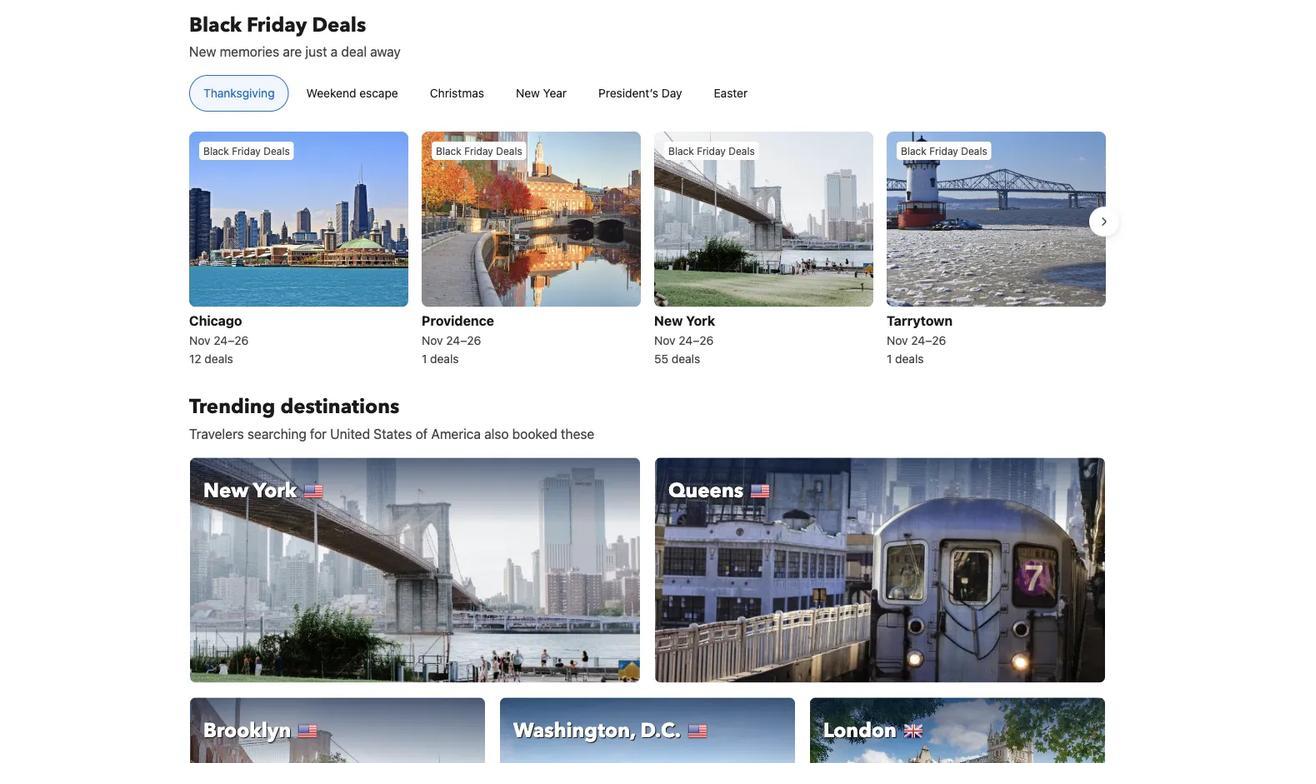 Task type: vqa. For each thing, say whether or not it's contained in the screenshot.
5 March 2024 "checkbox"
no



Task type: locate. For each thing, give the bounding box(es) containing it.
nov up 12
[[189, 333, 211, 347]]

region
[[176, 125, 1120, 374]]

black
[[189, 11, 242, 39], [203, 145, 229, 157], [436, 145, 462, 157], [669, 145, 694, 157], [902, 145, 927, 157]]

christmas button
[[416, 75, 499, 112]]

deals down tarrytown on the right of page
[[896, 352, 925, 366]]

0 vertical spatial york
[[686, 313, 716, 328]]

tab list
[[176, 75, 776, 113]]

1 1 from the left
[[422, 352, 427, 366]]

for
[[310, 426, 327, 442]]

friday for tarrytown
[[930, 145, 959, 157]]

1 down providence
[[422, 352, 427, 366]]

24–26 inside providence nov 24–26 1 deals
[[446, 333, 481, 347]]

1 horizontal spatial york
[[686, 313, 716, 328]]

2 nov from the left
[[422, 333, 443, 347]]

searching
[[248, 426, 307, 442]]

black for chicago
[[203, 145, 229, 157]]

nov
[[189, 333, 211, 347], [422, 333, 443, 347], [655, 333, 676, 347], [887, 333, 909, 347]]

3 deals from the left
[[672, 352, 701, 366]]

deals inside chicago nov 24–26 12 deals
[[205, 352, 233, 366]]

1 vertical spatial york
[[253, 478, 297, 505]]

1 deals from the left
[[205, 352, 233, 366]]

deals
[[205, 352, 233, 366], [430, 352, 459, 366], [672, 352, 701, 366], [896, 352, 925, 366]]

just
[[306, 44, 327, 60]]

0 horizontal spatial york
[[253, 478, 297, 505]]

new left year
[[516, 86, 540, 100]]

new for new york nov 24–26 55 deals
[[655, 313, 683, 328]]

a
[[331, 44, 338, 60]]

friday
[[247, 11, 307, 39], [232, 145, 261, 157], [465, 145, 494, 157], [697, 145, 726, 157], [930, 145, 959, 157]]

2 1 from the left
[[887, 352, 893, 366]]

1 for tarrytown
[[887, 352, 893, 366]]

2 deals from the left
[[430, 352, 459, 366]]

deals inside new york nov 24–26 55 deals
[[672, 352, 701, 366]]

deals inside black friday deals new memories are just a deal away
[[312, 11, 366, 39]]

nov for chicago
[[189, 333, 211, 347]]

new left memories
[[189, 44, 216, 60]]

4 24–26 from the left
[[912, 333, 947, 347]]

new year button
[[502, 75, 581, 112]]

new
[[189, 44, 216, 60], [516, 86, 540, 100], [655, 313, 683, 328], [203, 478, 249, 505]]

1 for providence
[[422, 352, 427, 366]]

york inside new york nov 24–26 55 deals
[[686, 313, 716, 328]]

new inside black friday deals new memories are just a deal away
[[189, 44, 216, 60]]

deals right 12
[[205, 352, 233, 366]]

new for new year
[[516, 86, 540, 100]]

deals inside tarrytown nov 24–26 1 deals
[[896, 352, 925, 366]]

4 deals from the left
[[896, 352, 925, 366]]

trending
[[189, 394, 276, 421]]

new down the travelers
[[203, 478, 249, 505]]

also
[[485, 426, 509, 442]]

1 inside providence nov 24–26 1 deals
[[422, 352, 427, 366]]

black for new
[[669, 145, 694, 157]]

1 inside tarrytown nov 24–26 1 deals
[[887, 352, 893, 366]]

york
[[686, 313, 716, 328], [253, 478, 297, 505]]

3 24–26 from the left
[[679, 333, 714, 347]]

deals
[[312, 11, 366, 39], [264, 145, 290, 157], [496, 145, 523, 157], [729, 145, 755, 157], [962, 145, 988, 157]]

washington, d.c. link
[[500, 698, 796, 764]]

new york nov 24–26 55 deals
[[655, 313, 716, 366]]

new up 55
[[655, 313, 683, 328]]

friday inside black friday deals new memories are just a deal away
[[247, 11, 307, 39]]

1 24–26 from the left
[[214, 333, 249, 347]]

region containing chicago
[[176, 125, 1120, 374]]

0 horizontal spatial 1
[[422, 352, 427, 366]]

24–26
[[214, 333, 249, 347], [446, 333, 481, 347], [679, 333, 714, 347], [912, 333, 947, 347]]

3 black friday deals from the left
[[669, 145, 755, 157]]

thanksgiving
[[203, 86, 275, 100]]

3 nov from the left
[[655, 333, 676, 347]]

are
[[283, 44, 302, 60]]

nov for providence
[[422, 333, 443, 347]]

deals for providence
[[496, 145, 523, 157]]

deals for chicago
[[205, 352, 233, 366]]

1 down tarrytown on the right of page
[[887, 352, 893, 366]]

new inside button
[[516, 86, 540, 100]]

black friday deals new memories are just a deal away
[[189, 11, 401, 60]]

united
[[330, 426, 370, 442]]

friday for chicago
[[232, 145, 261, 157]]

president's day button
[[585, 75, 697, 112]]

2 black friday deals from the left
[[436, 145, 523, 157]]

london
[[824, 718, 897, 745]]

tarrytown nov 24–26 1 deals
[[887, 313, 953, 366]]

nov down tarrytown on the right of page
[[887, 333, 909, 347]]

24–26 for providence
[[446, 333, 481, 347]]

memories
[[220, 44, 280, 60]]

nov inside tarrytown nov 24–26 1 deals
[[887, 333, 909, 347]]

deals right 55
[[672, 352, 701, 366]]

weekend
[[307, 86, 356, 100]]

black inside black friday deals new memories are just a deal away
[[189, 11, 242, 39]]

black friday deals for chicago
[[203, 145, 290, 157]]

brooklyn link
[[189, 698, 486, 764]]

president's
[[599, 86, 659, 100]]

new york link
[[189, 457, 641, 684]]

black friday deals
[[203, 145, 290, 157], [436, 145, 523, 157], [669, 145, 755, 157], [902, 145, 988, 157]]

destinations
[[281, 394, 400, 421]]

black for providence
[[436, 145, 462, 157]]

these
[[561, 426, 595, 442]]

1
[[422, 352, 427, 366], [887, 352, 893, 366]]

deals down providence
[[430, 352, 459, 366]]

chicago nov 24–26 12 deals
[[189, 313, 249, 366]]

nov inside chicago nov 24–26 12 deals
[[189, 333, 211, 347]]

1 horizontal spatial 1
[[887, 352, 893, 366]]

24–26 for chicago
[[214, 333, 249, 347]]

thanksgiving button
[[189, 75, 289, 112]]

deals for tarrytown
[[962, 145, 988, 157]]

deals inside providence nov 24–26 1 deals
[[430, 352, 459, 366]]

tab list containing thanksgiving
[[176, 75, 776, 113]]

nov inside providence nov 24–26 1 deals
[[422, 333, 443, 347]]

24–26 inside tarrytown nov 24–26 1 deals
[[912, 333, 947, 347]]

24–26 inside chicago nov 24–26 12 deals
[[214, 333, 249, 347]]

washington, d.c.
[[514, 718, 681, 745]]

1 nov from the left
[[189, 333, 211, 347]]

weekend escape
[[307, 86, 398, 100]]

4 black friday deals from the left
[[902, 145, 988, 157]]

2 24–26 from the left
[[446, 333, 481, 347]]

nov down providence
[[422, 333, 443, 347]]

1 black friday deals from the left
[[203, 145, 290, 157]]

4 nov from the left
[[887, 333, 909, 347]]

deals for new
[[729, 145, 755, 157]]

nov up 55
[[655, 333, 676, 347]]

away
[[370, 44, 401, 60]]

christmas
[[430, 86, 485, 100]]

new inside new york nov 24–26 55 deals
[[655, 313, 683, 328]]



Task type: describe. For each thing, give the bounding box(es) containing it.
friday for new york
[[697, 145, 726, 157]]

nov inside new york nov 24–26 55 deals
[[655, 333, 676, 347]]

queens link
[[655, 457, 1107, 684]]

booked
[[513, 426, 558, 442]]

nov for tarrytown
[[887, 333, 909, 347]]

travelers
[[189, 426, 244, 442]]

12
[[189, 352, 202, 366]]

black friday deals for tarrytown
[[902, 145, 988, 157]]

president's day
[[599, 86, 683, 100]]

escape
[[360, 86, 398, 100]]

new york
[[203, 478, 297, 505]]

easter button
[[700, 75, 762, 112]]

london link
[[810, 698, 1107, 764]]

year
[[543, 86, 567, 100]]

of
[[416, 426, 428, 442]]

tarrytown
[[887, 313, 953, 328]]

black friday deals for new york
[[669, 145, 755, 157]]

weekend escape button
[[292, 75, 413, 112]]

york for new york nov 24–26 55 deals
[[686, 313, 716, 328]]

black friday deals for providence
[[436, 145, 523, 157]]

providence
[[422, 313, 495, 328]]

friday for providence
[[465, 145, 494, 157]]

day
[[662, 86, 683, 100]]

deals for tarrytown
[[896, 352, 925, 366]]

chicago
[[189, 313, 242, 328]]

new for new york
[[203, 478, 249, 505]]

black for tarrytown
[[902, 145, 927, 157]]

easter
[[714, 86, 748, 100]]

washington,
[[514, 718, 636, 745]]

24–26 inside new york nov 24–26 55 deals
[[679, 333, 714, 347]]

24–26 for tarrytown
[[912, 333, 947, 347]]

deals for chicago
[[264, 145, 290, 157]]

trending destinations travelers searching for united states of america also booked these
[[189, 394, 595, 442]]

brooklyn
[[203, 718, 291, 745]]

new year
[[516, 86, 567, 100]]

america
[[431, 426, 481, 442]]

york for new york
[[253, 478, 297, 505]]

queens
[[669, 478, 744, 505]]

deal
[[341, 44, 367, 60]]

55
[[655, 352, 669, 366]]

deals for providence
[[430, 352, 459, 366]]

providence nov 24–26 1 deals
[[422, 313, 495, 366]]

d.c.
[[641, 718, 681, 745]]

states
[[374, 426, 412, 442]]



